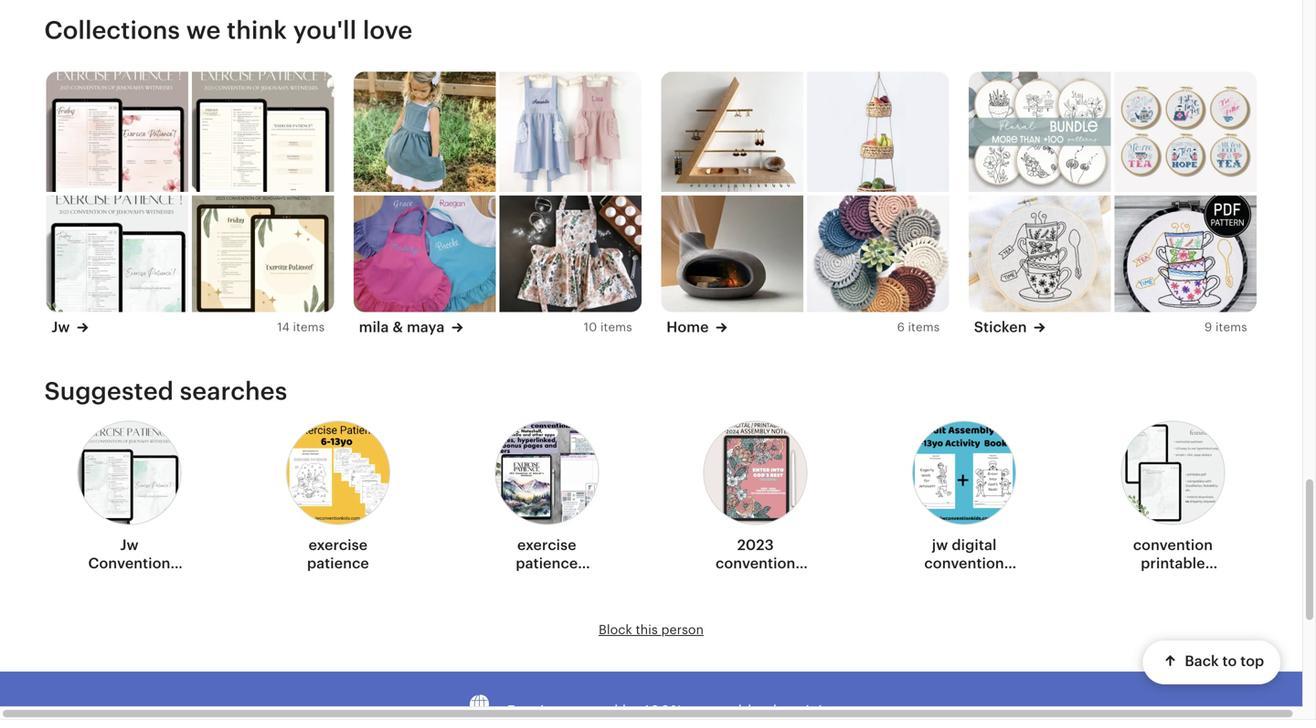 Task type: describe. For each thing, give the bounding box(es) containing it.
tea time embroidery pattern- tea cups embroidery pattern - tea cup pattern- embroidery kit -hand embroidery pattern- tea party pdf image for mini tea set - cross stitch patterns (digital format - pdf) image
[[1114, 196, 1256, 316]]

6 items
[[897, 320, 940, 334]]

embroidery bundle , hand embroidery patterns, floral collection, pdf embroidery pattern, beginner pattern, floral designs, digital pdf image
[[969, 72, 1111, 192]]

patience
[[307, 555, 369, 572]]

mila & maya
[[359, 319, 445, 335]]

love
[[363, 16, 413, 44]]

2023 regional convention exercise patience notebook 2023 convention jw digital notebook convention notes jw notebook jw convention image
[[192, 196, 334, 316]]

macrame coasters | handmade round coasters | boho coasters | kitchen decor | coffee table decor | housewarming gifts | 10 colors available image
[[807, 196, 949, 316]]

this
[[636, 622, 658, 637]]

digital inside jw convention digital notebook
[[107, 574, 152, 590]]

maya
[[407, 319, 445, 335]]

childs garden apron | pinafore shape, ages 4-6, traditional apron, pockets, blue or copper, linen cotton fabric, childs photo shoot apron image
[[353, 72, 496, 192]]

2023 convention notebook link
[[703, 415, 808, 590]]

by
[[622, 703, 640, 719]]

jw
[[932, 537, 948, 553]]

block this person
[[599, 622, 704, 637]]

personalized toddler aprons; ruffled apron; kids apron; purple apron; pink apron; white apron; teal apron; monogrammed apron image
[[353, 196, 496, 316]]

jw for jw convention digital notebook
[[120, 537, 139, 553]]

renewable
[[686, 703, 760, 719]]

collections we think you'll love
[[44, 16, 413, 44]]

to
[[1222, 653, 1237, 670]]

you'll
[[293, 16, 357, 44]]

jw convention digital notebook
[[88, 537, 170, 608]]

digital inside jw digital convention notebook
[[952, 537, 997, 553]]

jw for jw
[[51, 319, 70, 335]]

suggested searches
[[44, 377, 287, 405]]

9 items
[[1205, 320, 1247, 334]]

anthracite textured palo santo burner, cone incense holder, handmade modern ceramic chimney incense burner image
[[661, 196, 803, 316]]

hanging fruit basket 3 tier baskets woven tiered kitchen storage organizer planter image
[[807, 72, 949, 192]]

items for home
[[908, 320, 940, 334]]

back to top
[[1185, 653, 1264, 670]]

back to top button
[[1143, 641, 1280, 685]]

14
[[277, 320, 290, 334]]

items for jw
[[293, 320, 325, 334]]

convention inside convention printable notebook link
[[1133, 537, 1213, 553]]

convention
[[88, 555, 170, 572]]

jw digital convention notebook link
[[912, 415, 1016, 590]]

block
[[599, 622, 632, 637]]

collections
[[44, 16, 180, 44]]

14 items
[[277, 320, 325, 334]]

block this person button
[[599, 621, 704, 639]]



Task type: locate. For each thing, give the bounding box(es) containing it.
1 horizontal spatial convention
[[924, 555, 1004, 572]]

exercise patience link
[[286, 415, 390, 580]]

jw convention digital notebook link
[[77, 415, 181, 608]]

items right 9
[[1215, 320, 1247, 334]]

person
[[661, 622, 704, 637]]

digital down convention
[[107, 574, 152, 590]]

notebook down 2023
[[722, 574, 789, 590]]

notebook
[[722, 574, 789, 590], [930, 574, 998, 590], [1139, 574, 1207, 590], [95, 592, 163, 608]]

back
[[1185, 653, 1219, 670]]

notebook inside 2023 convention notebook
[[722, 574, 789, 590]]

9
[[1205, 320, 1212, 334]]

1 vertical spatial digital
[[107, 574, 152, 590]]

1 horizontal spatial tea time embroidery pattern- tea cups embroidery pattern - tea cup pattern- embroidery kit -hand embroidery pattern- tea party pdf image
[[1114, 196, 1256, 316]]

4 items from the left
[[1215, 320, 1247, 334]]

notebook inside convention printable notebook
[[1139, 574, 1207, 590]]

jw up suggested
[[51, 319, 70, 335]]

convention inside the 2023 convention notebook link
[[716, 555, 795, 572]]

1 tea time embroidery pattern- tea cups embroidery pattern - tea cup pattern- embroidery kit -hand embroidery pattern- tea party pdf image from the left
[[969, 196, 1111, 316]]

0 vertical spatial digital
[[952, 537, 997, 553]]

items for mila & maya
[[600, 320, 632, 334]]

exercise
[[309, 537, 368, 553]]

convention down jw
[[924, 555, 1004, 572]]

2 tea time embroidery pattern- tea cups embroidery pattern - tea cup pattern- embroidery kit -hand embroidery pattern- tea party pdf image from the left
[[1114, 196, 1256, 316]]

tea time embroidery pattern- tea cups embroidery pattern - tea cup pattern- embroidery kit -hand embroidery pattern- tea party pdf image up 9
[[1114, 196, 1256, 316]]

0 horizontal spatial convention
[[716, 555, 795, 572]]

notebook down jw
[[930, 574, 998, 590]]

notebook inside jw convention digital notebook
[[95, 592, 163, 608]]

notebook down convention
[[95, 592, 163, 608]]

printable
[[1141, 555, 1205, 572]]

mila
[[359, 319, 389, 335]]

6
[[897, 320, 905, 334]]

1 items from the left
[[293, 320, 325, 334]]

personalized kid's apron with personalized embroidery, kid's cooking pinafore, cross back with plaid pockets, christmas gifts for kids/girls image
[[499, 72, 641, 192]]

convention up "printable"
[[1133, 537, 1213, 553]]

etsy is powered by 100% renewable electricity. button
[[463, 694, 839, 720]]

items for sticken
[[1215, 320, 1247, 334]]

digital right jw
[[952, 537, 997, 553]]

convention printable notebook
[[1133, 537, 1213, 590]]

tea time embroidery pattern- tea cups embroidery pattern - tea cup pattern- embroidery kit -hand embroidery pattern- tea party pdf image up sticken
[[969, 196, 1111, 316]]

convention inside "jw digital convention notebook" link
[[924, 555, 1004, 572]]

jw up convention
[[120, 537, 139, 553]]

etsy is powered by 100% renewable electricity.
[[507, 703, 839, 719]]

0 horizontal spatial digital
[[107, 574, 152, 590]]

2 horizontal spatial convention
[[1133, 537, 1213, 553]]

mini tea set - cross stitch patterns (digital format - pdf) image
[[1114, 72, 1256, 192]]

etsy
[[507, 703, 536, 719]]

searches
[[180, 377, 287, 405]]

0 vertical spatial jw
[[51, 319, 70, 335]]

3 items from the left
[[908, 320, 940, 334]]

white oak jewelry organizer, wall mount floating jewelry holder, hardwood, necklace organizer, earring holder, ring holder, gift for her image
[[661, 72, 803, 192]]

1 horizontal spatial jw
[[120, 537, 139, 553]]

electricity.
[[764, 703, 839, 719]]

tea time embroidery pattern- tea cups embroidery pattern - tea cup pattern- embroidery kit -hand embroidery pattern- tea party pdf image for the embroidery bundle , hand embroidery patterns, floral collection, pdf embroidery pattern, beginner pattern, floral designs, digital pdf image at the top
[[969, 196, 1111, 316]]

sticken
[[974, 319, 1027, 335]]

items right 6
[[908, 320, 940, 334]]

home
[[666, 319, 709, 335]]

maiya joy children's apron image
[[499, 196, 641, 316]]

powered
[[556, 703, 618, 719]]

top
[[1240, 653, 1264, 670]]

0 horizontal spatial jw
[[51, 319, 70, 335]]

convention printable notebook link
[[1121, 415, 1225, 590]]

is
[[540, 703, 552, 719]]

100%
[[644, 703, 682, 719]]

notebook down "printable"
[[1139, 574, 1207, 590]]

tea time embroidery pattern- tea cups embroidery pattern - tea cup pattern- embroidery kit -hand embroidery pattern- tea party pdf image
[[969, 196, 1111, 316], [1114, 196, 1256, 316]]

2023 convention notebook
[[716, 537, 795, 590]]

2023
[[737, 537, 774, 553]]

items right 10
[[600, 320, 632, 334]]

convention
[[1133, 537, 1213, 553], [716, 555, 795, 572], [924, 555, 1004, 572]]

&
[[393, 319, 403, 335]]

jw inside jw convention digital notebook
[[120, 537, 139, 553]]

2 items from the left
[[600, 320, 632, 334]]

suggested
[[44, 377, 174, 405]]

0 horizontal spatial tea time embroidery pattern- tea cups embroidery pattern - tea cup pattern- embroidery kit -hand embroidery pattern- tea party pdf image
[[969, 196, 1111, 316]]

1 vertical spatial jw
[[120, 537, 139, 553]]

10
[[584, 320, 597, 334]]

notebook inside jw digital convention notebook
[[930, 574, 998, 590]]

convention down 2023
[[716, 555, 795, 572]]

items
[[293, 320, 325, 334], [600, 320, 632, 334], [908, 320, 940, 334], [1215, 320, 1247, 334]]

1 horizontal spatial digital
[[952, 537, 997, 553]]

exercise patience | 2023 regional convention | jw digital notebook | jw convention notebook | minimalist jw notes image
[[46, 72, 188, 192], [192, 72, 334, 192], [46, 196, 188, 316]]

exercise patience
[[307, 537, 369, 572]]

we
[[186, 16, 221, 44]]

think
[[227, 16, 287, 44]]

jw digital convention notebook
[[924, 537, 1004, 590]]

10 items
[[584, 320, 632, 334]]

items right 14
[[293, 320, 325, 334]]

jw
[[51, 319, 70, 335], [120, 537, 139, 553]]

digital
[[952, 537, 997, 553], [107, 574, 152, 590]]



Task type: vqa. For each thing, say whether or not it's contained in the screenshot.
Discover at left
no



